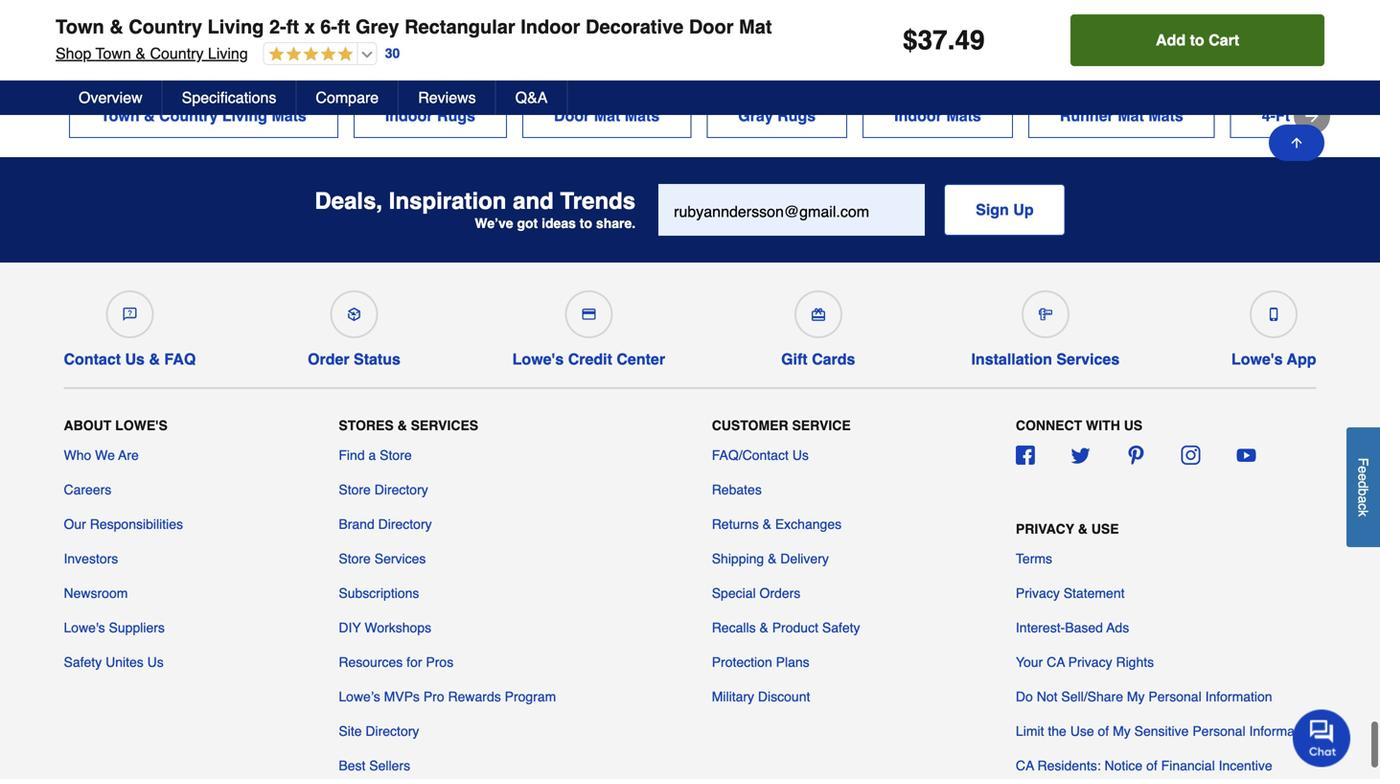 Task type: locate. For each thing, give the bounding box(es) containing it.
37
[[918, 25, 948, 56]]

1 vertical spatial of
[[1147, 759, 1158, 774]]

us down 'customer service'
[[793, 448, 809, 463]]

our responsibilities
[[64, 517, 183, 532]]

0 horizontal spatial rugs
[[437, 107, 476, 125]]

0 horizontal spatial x
[[305, 16, 315, 38]]

indoor inside "link"
[[895, 107, 942, 125]]

gray rugs link
[[707, 94, 848, 138]]

country up town & country living mats
[[150, 45, 204, 62]]

a right find
[[369, 448, 376, 463]]

your
[[1016, 655, 1043, 670]]

store for directory
[[339, 483, 371, 498]]

country for town & country living 2-ft x 6-ft grey rectangular indoor decorative door mat
[[129, 16, 202, 38]]

1 mat from the left
[[594, 107, 621, 125]]

indoor rugs
[[385, 107, 476, 125]]

us for faq/contact
[[793, 448, 809, 463]]

& down shop town & country living
[[144, 107, 155, 125]]

Email Address email field
[[659, 184, 925, 236]]

lowe's for lowe's credit center
[[513, 351, 564, 368]]

1 vertical spatial to
[[580, 216, 593, 231]]

1 vertical spatial a
[[1356, 496, 1372, 503]]

1 horizontal spatial rugs
[[778, 107, 816, 125]]

d
[[1356, 481, 1372, 489]]

rectangular
[[405, 16, 516, 38]]

resources for pros
[[339, 655, 454, 670]]

about
[[64, 418, 111, 434]]

living up specifications
[[208, 45, 248, 62]]

us
[[1124, 418, 1143, 434]]

pro
[[424, 690, 445, 705]]

2 horizontal spatial us
[[793, 448, 809, 463]]

directory for brand directory
[[378, 517, 432, 532]]

a up "k"
[[1356, 496, 1372, 503]]

credit
[[568, 351, 613, 368]]

1 horizontal spatial mat
[[1118, 107, 1145, 125]]

e up d
[[1356, 466, 1372, 474]]

military discount
[[712, 690, 811, 705]]

0 vertical spatial store
[[380, 448, 412, 463]]

investors
[[64, 552, 118, 567]]

pinterest image
[[1127, 446, 1146, 465]]

0 vertical spatial door
[[689, 16, 734, 38]]

store up the brand on the bottom
[[339, 483, 371, 498]]

1 vertical spatial information
[[1250, 724, 1317, 739]]

1 vertical spatial personal
[[1193, 724, 1246, 739]]

& right the returns at the bottom of page
[[763, 517, 772, 532]]

recalls
[[712, 621, 756, 636]]

use up 'statement' at bottom
[[1092, 522, 1119, 537]]

2 vertical spatial town
[[101, 107, 140, 125]]

gray
[[739, 107, 773, 125]]

protection
[[712, 655, 773, 670]]

military discount link
[[712, 688, 811, 707]]

0 horizontal spatial us
[[125, 351, 145, 368]]

0 vertical spatial x
[[305, 16, 315, 38]]

q&a
[[516, 89, 548, 106]]

safety left "unites"
[[64, 655, 102, 670]]

got
[[517, 216, 538, 231]]

brand
[[339, 517, 375, 532]]

& for shipping & delivery
[[768, 552, 777, 567]]

5 mats from the left
[[1342, 107, 1377, 125]]

personal up incentive
[[1193, 724, 1246, 739]]

use right the
[[1071, 724, 1095, 739]]

1 rugs from the left
[[437, 107, 476, 125]]

services for store services
[[375, 552, 426, 567]]

us for contact
[[125, 351, 145, 368]]

faq/contact
[[712, 448, 789, 463]]

returns & exchanges link
[[712, 515, 842, 534]]

town down overview
[[101, 107, 140, 125]]

mats inside "link"
[[947, 107, 982, 125]]

1 vertical spatial directory
[[378, 517, 432, 532]]

store for services
[[339, 552, 371, 567]]

twitter image
[[1071, 446, 1091, 465]]

plans
[[776, 655, 810, 670]]

0 horizontal spatial to
[[580, 216, 593, 231]]

0 vertical spatial town
[[56, 16, 104, 38]]

1 vertical spatial x
[[1295, 107, 1305, 125]]

living down specifications
[[222, 107, 267, 125]]

ca down limit
[[1016, 759, 1035, 774]]

dimensions image
[[1039, 308, 1053, 321]]

1 vertical spatial use
[[1071, 724, 1095, 739]]

us right contact
[[125, 351, 145, 368]]

6-
[[321, 16, 338, 38]]

2 horizontal spatial indoor
[[895, 107, 942, 125]]

2 vertical spatial living
[[222, 107, 267, 125]]

directory up sellers
[[366, 724, 419, 739]]

1 horizontal spatial safety
[[823, 621, 861, 636]]

mats down 49
[[947, 107, 982, 125]]

1 vertical spatial ca
[[1016, 759, 1035, 774]]

0 horizontal spatial safety
[[64, 655, 102, 670]]

ads
[[1107, 621, 1130, 636]]

0 vertical spatial information
[[1206, 690, 1273, 705]]

e up the b
[[1356, 474, 1372, 481]]

0 vertical spatial use
[[1092, 522, 1119, 537]]

1 vertical spatial privacy
[[1016, 586, 1060, 601]]

1 horizontal spatial door
[[689, 16, 734, 38]]

1 vertical spatial living
[[208, 45, 248, 62]]

limit
[[1016, 724, 1045, 739]]

.
[[948, 25, 955, 56]]

interest-based ads link
[[1016, 619, 1130, 638]]

to down "trends"
[[580, 216, 593, 231]]

mat right runner
[[1118, 107, 1145, 125]]

ft up 4.9 stars image
[[286, 16, 299, 38]]

1 horizontal spatial of
[[1147, 759, 1158, 774]]

country down specifications
[[159, 107, 218, 125]]

services up find a store
[[411, 418, 479, 434]]

careers
[[64, 483, 112, 498]]

financial
[[1162, 759, 1215, 774]]

0 vertical spatial country
[[129, 16, 202, 38]]

living left 2-
[[208, 16, 264, 38]]

2 vertical spatial country
[[159, 107, 218, 125]]

x left 8- at the top
[[1295, 107, 1305, 125]]

0 horizontal spatial indoor
[[385, 107, 433, 125]]

1 vertical spatial town
[[96, 45, 131, 62]]

app
[[1287, 351, 1317, 368]]

living for mats
[[222, 107, 267, 125]]

personal inside do not sell/share my personal information link
[[1149, 690, 1202, 705]]

3 mats from the left
[[947, 107, 982, 125]]

0 vertical spatial us
[[125, 351, 145, 368]]

town right shop
[[96, 45, 131, 62]]

mat for runner
[[1118, 107, 1145, 125]]

indoor up q&a
[[521, 16, 581, 38]]

1 horizontal spatial to
[[1190, 31, 1205, 49]]

mat for door
[[594, 107, 621, 125]]

program
[[505, 690, 556, 705]]

indoor down "reviews"
[[385, 107, 433, 125]]

mat inside runner mat mats link
[[1118, 107, 1145, 125]]

mvps
[[384, 690, 420, 705]]

lowe's for lowe's app
[[1232, 351, 1283, 368]]

to right add
[[1190, 31, 1205, 49]]

gray rugs
[[739, 107, 816, 125]]

store down the brand on the bottom
[[339, 552, 371, 567]]

services up connect with us
[[1057, 351, 1120, 368]]

pickup image
[[348, 308, 361, 321]]

privacy up terms link
[[1016, 522, 1075, 537]]

indoor mats
[[895, 107, 982, 125]]

town for town & country living 2-ft x 6-ft grey rectangular indoor decorative door mat
[[56, 16, 104, 38]]

privacy
[[1016, 522, 1075, 537], [1016, 586, 1060, 601], [1069, 655, 1113, 670]]

privacy up interest-
[[1016, 586, 1060, 601]]

privacy for privacy statement
[[1016, 586, 1060, 601]]

0 vertical spatial a
[[369, 448, 376, 463]]

for
[[407, 655, 422, 670]]

indoor
[[521, 16, 581, 38], [385, 107, 433, 125], [895, 107, 942, 125]]

0 vertical spatial ca
[[1047, 655, 1065, 670]]

indoor for indoor rugs
[[385, 107, 433, 125]]

lowe's down newsroom
[[64, 621, 105, 636]]

mat
[[739, 16, 772, 38]]

of for my
[[1098, 724, 1110, 739]]

mats down specifications
[[272, 107, 307, 125]]

lowe's app link
[[1232, 283, 1317, 369]]

& left the delivery
[[768, 552, 777, 567]]

special orders link
[[712, 584, 801, 603]]

town for town & country living mats
[[101, 107, 140, 125]]

personal up limit the use of my sensitive personal information
[[1149, 690, 1202, 705]]

0 horizontal spatial mat
[[594, 107, 621, 125]]

ca residents: notice of financial incentive
[[1016, 759, 1273, 774]]

0 vertical spatial directory
[[375, 483, 428, 498]]

& for recalls & product safety
[[760, 621, 769, 636]]

share.
[[596, 216, 636, 231]]

runner
[[1060, 107, 1114, 125]]

my down 'rights' at the right of the page
[[1127, 690, 1145, 705]]

indoor rugs link
[[354, 94, 507, 138]]

2 rugs from the left
[[778, 107, 816, 125]]

f
[[1356, 458, 1372, 466]]

store services link
[[339, 550, 426, 569]]

directory down store directory link
[[378, 517, 432, 532]]

services
[[1057, 351, 1120, 368], [411, 418, 479, 434], [375, 552, 426, 567]]

facebook image
[[1016, 446, 1035, 465]]

1 horizontal spatial indoor
[[521, 16, 581, 38]]

2 mat from the left
[[1118, 107, 1145, 125]]

pros
[[426, 655, 454, 670]]

0 horizontal spatial a
[[369, 448, 376, 463]]

2 vertical spatial services
[[375, 552, 426, 567]]

safety inside recalls & product safety link
[[823, 621, 861, 636]]

status
[[354, 351, 401, 368]]

0 vertical spatial services
[[1057, 351, 1120, 368]]

contact us & faq link
[[64, 283, 196, 369]]

2 vertical spatial directory
[[366, 724, 419, 739]]

ca
[[1047, 655, 1065, 670], [1016, 759, 1035, 774]]

0 vertical spatial to
[[1190, 31, 1205, 49]]

store down the stores & services
[[380, 448, 412, 463]]

mat inside door mat mats link
[[594, 107, 621, 125]]

my up "notice"
[[1113, 724, 1131, 739]]

terms link
[[1016, 550, 1053, 569]]

rugs for gray rugs
[[778, 107, 816, 125]]

ca right your on the bottom
[[1047, 655, 1065, 670]]

country up shop town & country living
[[129, 16, 202, 38]]

returns
[[712, 517, 759, 532]]

1 horizontal spatial us
[[147, 655, 164, 670]]

suppliers
[[109, 621, 165, 636]]

0 vertical spatial of
[[1098, 724, 1110, 739]]

chat invite button image
[[1293, 709, 1352, 768]]

sensitive
[[1135, 724, 1189, 739]]

x left '6-'
[[305, 16, 315, 38]]

0 horizontal spatial door
[[554, 107, 590, 125]]

country
[[129, 16, 202, 38], [150, 45, 204, 62], [159, 107, 218, 125]]

lowe's left credit
[[513, 351, 564, 368]]

us right "unites"
[[147, 655, 164, 670]]

town up shop
[[56, 16, 104, 38]]

0 horizontal spatial of
[[1098, 724, 1110, 739]]

door up "trends"
[[554, 107, 590, 125]]

site directory
[[339, 724, 419, 739]]

instagram image
[[1182, 446, 1201, 465]]

arrow right image
[[1303, 107, 1322, 126]]

of down sell/share
[[1098, 724, 1110, 739]]

mats down add
[[1149, 107, 1184, 125]]

of for financial
[[1147, 759, 1158, 774]]

my
[[1127, 690, 1145, 705], [1113, 724, 1131, 739]]

0 vertical spatial personal
[[1149, 690, 1202, 705]]

safety inside safety unites us link
[[64, 655, 102, 670]]

1 vertical spatial us
[[793, 448, 809, 463]]

door left mat
[[689, 16, 734, 38]]

1 horizontal spatial a
[[1356, 496, 1372, 503]]

0 vertical spatial safety
[[823, 621, 861, 636]]

residents:
[[1038, 759, 1101, 774]]

1 vertical spatial store
[[339, 483, 371, 498]]

2 vertical spatial us
[[147, 655, 164, 670]]

1 horizontal spatial x
[[1295, 107, 1305, 125]]

& right stores
[[398, 418, 407, 434]]

4-ft x 8-ft mats link
[[1231, 94, 1381, 138]]

diy workshops link
[[339, 619, 432, 638]]

site directory link
[[339, 722, 419, 741]]

directory up brand directory link
[[375, 483, 428, 498]]

0 horizontal spatial ca
[[1016, 759, 1035, 774]]

2 vertical spatial store
[[339, 552, 371, 567]]

use for &
[[1092, 522, 1119, 537]]

8-
[[1309, 107, 1323, 125]]

1 vertical spatial my
[[1113, 724, 1131, 739]]

faq
[[164, 351, 196, 368]]

0 vertical spatial living
[[208, 16, 264, 38]]

rugs down "reviews"
[[437, 107, 476, 125]]

services down brand directory
[[375, 552, 426, 567]]

your ca privacy rights link
[[1016, 653, 1155, 672]]

indoor down $
[[895, 107, 942, 125]]

of right "notice"
[[1147, 759, 1158, 774]]

& up 'statement' at bottom
[[1078, 522, 1088, 537]]

overview button
[[59, 81, 163, 115]]

& right recalls
[[760, 621, 769, 636]]

0 vertical spatial privacy
[[1016, 522, 1075, 537]]

privacy up sell/share
[[1069, 655, 1113, 670]]

privacy statement
[[1016, 586, 1125, 601]]

resources for pros link
[[339, 653, 454, 672]]

$
[[903, 25, 918, 56]]

lowe's credit center link
[[513, 283, 665, 369]]

lowe's mvps pro rewards program link
[[339, 688, 556, 707]]

living inside town & country living mats link
[[222, 107, 267, 125]]

our
[[64, 517, 86, 532]]

4-ft x 8-ft mats
[[1262, 107, 1377, 125]]

mats down decorative
[[625, 107, 660, 125]]

careers link
[[64, 481, 112, 500]]

mobile image
[[1268, 308, 1281, 321]]

protection plans
[[712, 655, 810, 670]]

& up shop town & country living
[[110, 16, 123, 38]]

directory
[[375, 483, 428, 498], [378, 517, 432, 532], [366, 724, 419, 739]]

mats right 8- at the top
[[1342, 107, 1377, 125]]

special
[[712, 586, 756, 601]]

1 e from the top
[[1356, 466, 1372, 474]]

rugs right gray
[[778, 107, 816, 125]]

1 vertical spatial safety
[[64, 655, 102, 670]]

mat right q&a button
[[594, 107, 621, 125]]

lowe's left app
[[1232, 351, 1283, 368]]

safety right product
[[823, 621, 861, 636]]

stores & services
[[339, 418, 479, 434]]

faq/contact us link
[[712, 446, 809, 465]]



Task type: describe. For each thing, give the bounding box(es) containing it.
gift cards link
[[777, 283, 860, 369]]

1 vertical spatial services
[[411, 418, 479, 434]]

1 vertical spatial door
[[554, 107, 590, 125]]

rewards
[[448, 690, 501, 705]]

military
[[712, 690, 755, 705]]

not
[[1037, 690, 1058, 705]]

lowe's credit center
[[513, 351, 665, 368]]

specifications
[[182, 89, 277, 106]]

q&a button
[[496, 81, 568, 115]]

shop town & country living
[[56, 45, 248, 62]]

order
[[308, 351, 350, 368]]

1 horizontal spatial ca
[[1047, 655, 1065, 670]]

a inside button
[[1356, 496, 1372, 503]]

services for installation services
[[1057, 351, 1120, 368]]

ca residents: notice of financial incentive link
[[1016, 757, 1273, 776]]

rebates link
[[712, 481, 762, 500]]

best sellers link
[[339, 757, 410, 776]]

& up overview button
[[136, 45, 146, 62]]

workshops
[[365, 621, 432, 636]]

do
[[1016, 690, 1033, 705]]

lowe's
[[339, 690, 380, 705]]

we've
[[475, 216, 514, 231]]

the
[[1048, 724, 1067, 739]]

& for stores & services
[[398, 418, 407, 434]]

contact us & faq
[[64, 351, 196, 368]]

service
[[792, 418, 851, 434]]

lowe's up are
[[115, 418, 168, 434]]

2 e from the top
[[1356, 474, 1372, 481]]

lowe's mvps pro rewards program
[[339, 690, 556, 705]]

0 vertical spatial my
[[1127, 690, 1145, 705]]

living for 2-
[[208, 16, 264, 38]]

discount
[[758, 690, 811, 705]]

about lowe's
[[64, 418, 168, 434]]

customer
[[712, 418, 789, 434]]

arrow up image
[[1290, 135, 1305, 151]]

x inside 4-ft x 8-ft mats link
[[1295, 107, 1305, 125]]

indoor for indoor mats
[[895, 107, 942, 125]]

& for returns & exchanges
[[763, 517, 772, 532]]

directory for site directory
[[366, 724, 419, 739]]

use for the
[[1071, 724, 1095, 739]]

& for privacy & use
[[1078, 522, 1088, 537]]

1 vertical spatial country
[[150, 45, 204, 62]]

are
[[118, 448, 139, 463]]

sign
[[976, 201, 1009, 219]]

sign up form
[[659, 184, 1066, 236]]

customer service
[[712, 418, 851, 434]]

door mat mats
[[554, 107, 660, 125]]

& left faq at the left of the page
[[149, 351, 160, 368]]

who we are
[[64, 448, 139, 463]]

b
[[1356, 489, 1372, 496]]

product
[[773, 621, 819, 636]]

gift cards
[[782, 351, 856, 368]]

best sellers
[[339, 759, 410, 774]]

installation services
[[972, 351, 1120, 368]]

find
[[339, 448, 365, 463]]

safety unites us
[[64, 655, 164, 670]]

credit card image
[[582, 308, 596, 321]]

interest-
[[1016, 621, 1065, 636]]

1 mats from the left
[[272, 107, 307, 125]]

safety unites us link
[[64, 653, 164, 672]]

lowe's for lowe's suppliers
[[64, 621, 105, 636]]

4 mats from the left
[[1149, 107, 1184, 125]]

ft right the arrow right image
[[1323, 107, 1337, 125]]

rebates
[[712, 483, 762, 498]]

customer care image
[[123, 308, 137, 321]]

f e e d b a c k button
[[1347, 427, 1381, 547]]

exchanges
[[776, 517, 842, 532]]

connect
[[1016, 418, 1083, 434]]

to inside deals, inspiration and trends we've got ideas to share.
[[580, 216, 593, 231]]

personal inside limit the use of my sensitive personal information link
[[1193, 724, 1246, 739]]

best
[[339, 759, 366, 774]]

special orders
[[712, 586, 801, 601]]

4.9 stars image
[[264, 46, 354, 64]]

protection plans link
[[712, 653, 810, 672]]

limit the use of my sensitive personal information link
[[1016, 722, 1317, 741]]

with
[[1086, 418, 1121, 434]]

compare button
[[297, 81, 399, 115]]

do not sell/share my personal information link
[[1016, 688, 1273, 707]]

subscriptions
[[339, 586, 419, 601]]

country for town & country living mats
[[159, 107, 218, 125]]

2 vertical spatial privacy
[[1069, 655, 1113, 670]]

inspiration
[[389, 188, 507, 215]]

notice
[[1105, 759, 1143, 774]]

store directory link
[[339, 481, 428, 500]]

newsroom link
[[64, 584, 128, 603]]

decorative
[[586, 16, 684, 38]]

ft left the arrow right image
[[1276, 107, 1291, 125]]

rugs for indoor rugs
[[437, 107, 476, 125]]

unites
[[106, 655, 144, 670]]

sellers
[[369, 759, 410, 774]]

lowe's suppliers
[[64, 621, 165, 636]]

brand directory
[[339, 517, 432, 532]]

& for town & country living 2-ft x 6-ft grey rectangular indoor decorative door mat
[[110, 16, 123, 38]]

site
[[339, 724, 362, 739]]

orders
[[760, 586, 801, 601]]

installation
[[972, 351, 1053, 368]]

lowe's app
[[1232, 351, 1317, 368]]

runner mat mats
[[1060, 107, 1184, 125]]

shop
[[56, 45, 91, 62]]

4-
[[1262, 107, 1276, 125]]

& for town & country living mats
[[144, 107, 155, 125]]

c
[[1356, 503, 1372, 510]]

specifications button
[[163, 81, 297, 115]]

indoor mats link
[[863, 94, 1013, 138]]

terms
[[1016, 552, 1053, 567]]

2 mats from the left
[[625, 107, 660, 125]]

order status link
[[308, 283, 401, 369]]

directory for store directory
[[375, 483, 428, 498]]

add
[[1156, 31, 1186, 49]]

brand directory link
[[339, 515, 432, 534]]

lowe's suppliers link
[[64, 619, 165, 638]]

to inside "button"
[[1190, 31, 1205, 49]]

ft left grey
[[338, 16, 350, 38]]

gift card image
[[812, 308, 825, 321]]

store services
[[339, 552, 426, 567]]

sign up
[[976, 201, 1034, 219]]

add to cart
[[1156, 31, 1240, 49]]

privacy for privacy & use
[[1016, 522, 1075, 537]]

youtube image
[[1237, 446, 1256, 465]]

30
[[385, 46, 400, 61]]

interest-based ads
[[1016, 621, 1130, 636]]



Task type: vqa. For each thing, say whether or not it's contained in the screenshot.
"Add"
yes



